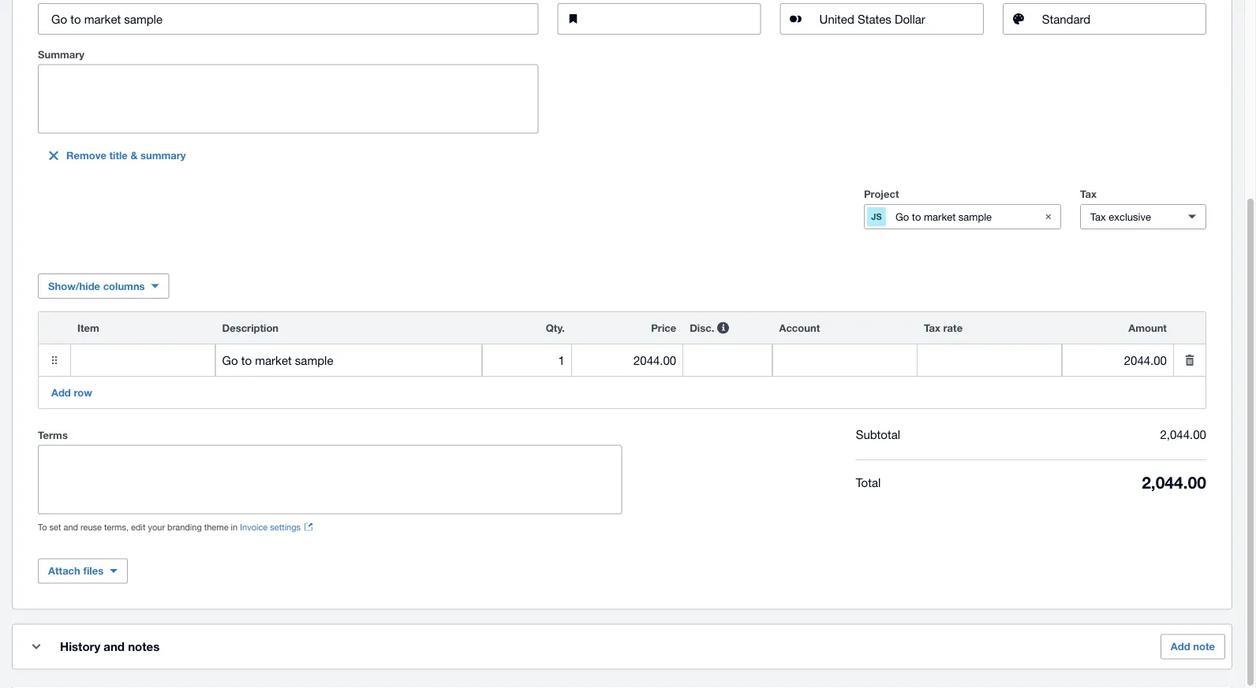 Task type: describe. For each thing, give the bounding box(es) containing it.
note
[[1193, 641, 1215, 654]]

attach files button
[[38, 559, 128, 585]]

to
[[38, 523, 47, 533]]

drag handle image
[[39, 345, 70, 377]]

show/hide columns button
[[38, 274, 169, 299]]

Account field
[[773, 345, 917, 377]]

add row button
[[42, 381, 102, 406]]

description
[[222, 322, 279, 335]]

tax for tax rate
[[924, 322, 940, 335]]

to set and reuse terms, edit your branding theme in invoice settings
[[38, 523, 301, 533]]

title
[[109, 150, 128, 162]]

total
[[856, 476, 881, 490]]

in
[[231, 523, 238, 533]]

Description text field
[[216, 345, 482, 377]]

invoice settings link
[[240, 522, 313, 534]]

qty.
[[546, 322, 565, 335]]

Terms text field
[[39, 447, 621, 514]]

toggle image
[[32, 645, 41, 651]]

item
[[77, 322, 99, 335]]

add for add row
[[51, 387, 71, 399]]

row
[[74, 387, 92, 399]]

your
[[148, 523, 165, 533]]

remove row image
[[1174, 345, 1206, 377]]

rate
[[943, 322, 963, 335]]

files
[[83, 566, 103, 578]]

terms,
[[104, 523, 129, 533]]

&
[[131, 150, 138, 162]]

theme
[[204, 523, 228, 533]]

attach files
[[48, 566, 103, 578]]

Tax rate field
[[918, 345, 1062, 377]]

2,044.00 for total
[[1142, 473, 1206, 493]]

2,044.00 for subtotal
[[1160, 428, 1206, 442]]

Project field
[[894, 204, 1031, 231]]

subtotal
[[856, 428, 900, 442]]

amount
[[1129, 322, 1167, 335]]

history and notes
[[60, 641, 160, 655]]

exclusive
[[1109, 211, 1151, 223]]

add note
[[1171, 641, 1215, 654]]

Currency field
[[818, 4, 983, 34]]

Summary text field
[[39, 65, 538, 133]]

summary
[[140, 150, 186, 162]]

Amount field
[[1062, 345, 1173, 377]]



Task type: vqa. For each thing, say whether or not it's contained in the screenshot.
svg icon
no



Task type: locate. For each thing, give the bounding box(es) containing it.
branding
[[167, 523, 202, 533]]

Title field
[[39, 4, 538, 34]]

1 horizontal spatial add
[[1171, 641, 1190, 654]]

0 vertical spatial 2,044.00
[[1160, 428, 1206, 442]]

Branding theme field
[[1041, 4, 1206, 34]]

1 vertical spatial 2,044.00
[[1142, 473, 1206, 493]]

add left note on the bottom
[[1171, 641, 1190, 654]]

tax left exclusive
[[1090, 211, 1106, 223]]

edit
[[131, 523, 146, 533]]

history
[[60, 641, 100, 655]]

terms
[[38, 430, 68, 442]]

1 vertical spatial tax
[[1090, 211, 1106, 223]]

Price field
[[572, 345, 683, 377]]

Disc. field
[[683, 345, 772, 377]]

remove title & summary
[[66, 150, 186, 162]]

0 vertical spatial tax
[[1080, 189, 1097, 201]]

and
[[63, 523, 78, 533], [104, 641, 125, 655]]

add inside button
[[1171, 641, 1190, 654]]

price
[[651, 322, 676, 335]]

js
[[871, 212, 882, 223]]

disc.
[[690, 322, 714, 335]]

tax rate
[[924, 322, 963, 335]]

project
[[864, 189, 899, 201]]

add inside button
[[51, 387, 71, 399]]

notes
[[128, 641, 160, 655]]

show/hide
[[48, 280, 100, 293]]

columns
[[103, 280, 145, 293]]

tax exclusive
[[1090, 211, 1151, 223]]

add left row
[[51, 387, 71, 399]]

show/hide columns
[[48, 280, 145, 293]]

and left notes
[[104, 641, 125, 655]]

0 vertical spatial add
[[51, 387, 71, 399]]

1 vertical spatial add
[[1171, 641, 1190, 654]]

remove
[[66, 150, 106, 162]]

tax for tax exclusive
[[1090, 211, 1106, 223]]

attach
[[48, 566, 80, 578]]

1 vertical spatial and
[[104, 641, 125, 655]]

1 horizontal spatial and
[[104, 641, 125, 655]]

Qty. field
[[482, 345, 571, 377]]

0 vertical spatial and
[[63, 523, 78, 533]]

account
[[779, 322, 820, 335]]

summary
[[38, 49, 84, 61]]

Reference text field
[[595, 4, 760, 34]]

add
[[51, 387, 71, 399], [1171, 641, 1190, 654]]

tax up tax exclusive
[[1080, 189, 1097, 201]]

tax left rate
[[924, 322, 940, 335]]

invoice
[[240, 523, 268, 533]]

add for add note
[[1171, 641, 1190, 654]]

remove title & summary button
[[38, 144, 195, 169]]

line items element
[[38, 312, 1206, 410]]

tax
[[1080, 189, 1097, 201], [1090, 211, 1106, 223], [924, 322, 940, 335]]

0 horizontal spatial add
[[51, 387, 71, 399]]

tax inside "line items" element
[[924, 322, 940, 335]]

set
[[49, 523, 61, 533]]

toggle button
[[21, 632, 52, 664]]

tax inside tax exclusive popup button
[[1090, 211, 1106, 223]]

and right set
[[63, 523, 78, 533]]

clear image
[[1033, 202, 1064, 233]]

tax exclusive button
[[1080, 205, 1206, 230]]

tax for tax
[[1080, 189, 1097, 201]]

reuse
[[81, 523, 102, 533]]

settings
[[270, 523, 301, 533]]

2 vertical spatial tax
[[924, 322, 940, 335]]

2,044.00
[[1160, 428, 1206, 442], [1142, 473, 1206, 493]]

add note button
[[1161, 635, 1225, 660]]

Item field
[[71, 345, 215, 377]]

add row
[[51, 387, 92, 399]]

0 horizontal spatial and
[[63, 523, 78, 533]]



